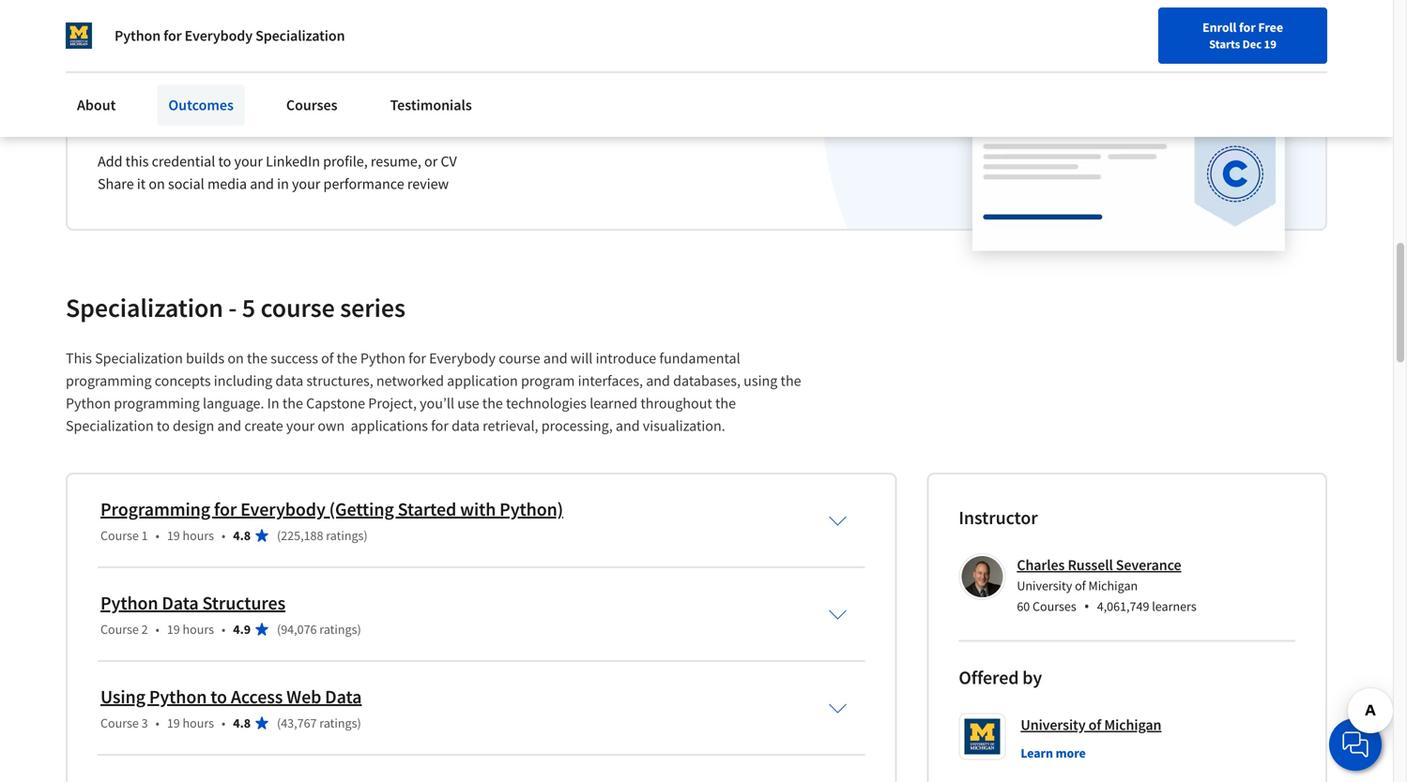 Task type: describe. For each thing, give the bounding box(es) containing it.
this
[[66, 349, 92, 368]]

• left 4.9
[[222, 621, 226, 638]]

python up networked
[[360, 349, 406, 368]]

1 vertical spatial university
[[1021, 716, 1086, 735]]

structures
[[202, 592, 285, 615]]

course 2 • 19 hours •
[[100, 621, 226, 638]]

throughout
[[641, 394, 712, 413]]

python data structures
[[100, 592, 285, 615]]

( for everybody
[[277, 528, 281, 544]]

more
[[1056, 745, 1086, 762]]

interfaces,
[[578, 372, 643, 390]]

access
[[231, 686, 283, 709]]

project,
[[368, 394, 417, 413]]

your inside this specialization builds on the success of the python for everybody course and will introduce fundamental programming concepts including data structures, networked application program interfaces, and databases, using the python programming language. in the capstone project, you'll use the technologies learned throughout the specialization to design and create your own  applications for data retrieval, processing, and visualization.
[[286, 417, 315, 436]]

to inside add this credential to your linkedin profile, resume, or cv share it on social media and in your performance review
[[218, 152, 231, 171]]

( 225,188 ratings )
[[277, 528, 368, 544]]

using
[[100, 686, 145, 709]]

introduce
[[596, 349, 656, 368]]

and up throughout
[[646, 372, 670, 390]]

starts
[[1209, 37, 1240, 52]]

hours for for
[[183, 528, 214, 544]]

and down 'learned'
[[616, 417, 640, 436]]

hours for python
[[183, 715, 214, 732]]

application
[[447, 372, 518, 390]]

career
[[173, 102, 244, 135]]

using
[[744, 372, 778, 390]]

-
[[228, 291, 237, 324]]

course for programming for everybody (getting started with python)
[[100, 528, 139, 544]]

add
[[98, 152, 122, 171]]

programming for everybody (getting started with python)
[[100, 498, 563, 521]]

courses inside "link"
[[286, 96, 338, 115]]

structures,
[[306, 372, 373, 390]]

including
[[214, 372, 272, 390]]

using python to access web data
[[100, 686, 362, 709]]

design
[[173, 417, 214, 436]]

5
[[242, 291, 255, 324]]

success
[[271, 349, 318, 368]]

1 vertical spatial )
[[357, 621, 361, 638]]

linkedin
[[266, 152, 320, 171]]

course 3 • 19 hours •
[[100, 715, 226, 732]]

the right the use
[[482, 394, 503, 413]]

1 vertical spatial ratings
[[319, 621, 357, 638]]

add this credential to your linkedin profile, resume, or cv share it on social media and in your performance review
[[98, 152, 457, 193]]

for for starts
[[1239, 19, 1256, 36]]

university of michigan
[[1021, 716, 1162, 735]]

course inside this specialization builds on the success of the python for everybody course and will introduce fundamental programming concepts including data structures, networked application program interfaces, and databases, using the python programming language. in the capstone project, you'll use the technologies learned throughout the specialization to design and create your own  applications for data retrieval, processing, and visualization.
[[499, 349, 540, 368]]

free
[[1258, 19, 1283, 36]]

4,061,749
[[1097, 598, 1149, 615]]

0 vertical spatial course
[[261, 291, 335, 324]]

of inside this specialization builds on the success of the python for everybody course and will introduce fundamental programming concepts including data structures, networked application program interfaces, and databases, using the python programming language. in the capstone project, you'll use the technologies learned throughout the specialization to design and create your own  applications for data retrieval, processing, and visualization.
[[321, 349, 334, 368]]

visualization.
[[643, 417, 725, 436]]

charles
[[1017, 556, 1065, 575]]

4.9
[[233, 621, 251, 638]]

in
[[277, 175, 289, 193]]

processing,
[[541, 417, 613, 436]]

instructor
[[959, 506, 1038, 530]]

( 94,076 ratings )
[[277, 621, 361, 638]]

cv
[[441, 152, 457, 171]]

dec
[[1243, 37, 1262, 52]]

the right "using"
[[781, 372, 801, 390]]

python)
[[500, 498, 563, 521]]

2 vertical spatial to
[[211, 686, 227, 709]]

about
[[77, 96, 116, 115]]

19 inside enroll for free starts dec 19
[[1264, 37, 1277, 52]]

hours for data
[[183, 621, 214, 638]]

• up structures
[[222, 528, 226, 544]]

fundamental
[[659, 349, 740, 368]]

2
[[141, 621, 148, 638]]

share
[[98, 175, 134, 193]]

concepts
[[155, 372, 211, 390]]

4.8 for to
[[233, 715, 251, 732]]

use
[[457, 394, 479, 413]]

( for to
[[277, 715, 281, 732]]

charles russell severance image
[[962, 557, 1003, 598]]

resume,
[[371, 152, 421, 171]]

the down databases,
[[715, 394, 736, 413]]

coursera career certificate image
[[973, 49, 1285, 250]]

3
[[141, 715, 148, 732]]

0 vertical spatial your
[[234, 152, 263, 171]]

about link
[[66, 84, 127, 126]]

( for structures
[[277, 621, 281, 638]]

• right 2
[[155, 621, 159, 638]]

credential
[[152, 152, 215, 171]]

python down this
[[66, 394, 111, 413]]

19 for python data structures
[[167, 621, 180, 638]]

0 vertical spatial data
[[275, 372, 303, 390]]

• down using python to access web data
[[222, 715, 226, 732]]

of inside university of michigan link
[[1089, 716, 1101, 735]]

coursera image
[[23, 15, 142, 45]]

learn more button
[[1021, 744, 1086, 763]]

enroll for free starts dec 19
[[1203, 19, 1283, 52]]

ratings for started
[[326, 528, 364, 544]]

• right 1
[[155, 528, 159, 544]]

course for python data structures
[[100, 621, 139, 638]]

python data structures link
[[100, 592, 285, 615]]

web
[[286, 686, 321, 709]]

networked
[[376, 372, 444, 390]]

( 43,767 ratings )
[[277, 715, 361, 732]]

show notifications image
[[1140, 23, 1162, 46]]

19 for programming for everybody (getting started with python)
[[167, 528, 180, 544]]

capstone
[[306, 394, 365, 413]]

earn
[[98, 102, 149, 135]]

1 vertical spatial data
[[325, 686, 362, 709]]

certificate
[[249, 102, 362, 135]]

offered by
[[959, 666, 1042, 690]]

charles russell severance link
[[1017, 556, 1181, 575]]

0 vertical spatial programming
[[66, 372, 152, 390]]



Task type: locate. For each thing, give the bounding box(es) containing it.
0 horizontal spatial data
[[162, 592, 199, 615]]

series
[[340, 291, 405, 324]]

0 vertical spatial )
[[364, 528, 368, 544]]

learners
[[1152, 598, 1197, 615]]

0 vertical spatial michigan
[[1089, 578, 1138, 595]]

everybody inside this specialization builds on the success of the python for everybody course and will introduce fundamental programming concepts including data structures, networked application program interfaces, and databases, using the python programming language. in the capstone project, you'll use the technologies learned throughout the specialization to design and create your own  applications for data retrieval, processing, and visualization.
[[429, 349, 496, 368]]

4.8 left 225,188
[[233, 528, 251, 544]]

michigan inside university of michigan link
[[1104, 716, 1162, 735]]

1 vertical spatial courses
[[1033, 598, 1077, 615]]

( down access
[[277, 715, 281, 732]]

1 horizontal spatial on
[[228, 349, 244, 368]]

on inside add this credential to your linkedin profile, resume, or cv share it on social media and in your performance review
[[149, 175, 165, 193]]

courses up linkedin in the left top of the page
[[286, 96, 338, 115]]

1 course from the top
[[100, 528, 139, 544]]

everybody for specialization
[[185, 26, 253, 45]]

with
[[460, 498, 496, 521]]

0 vertical spatial everybody
[[185, 26, 253, 45]]

for for (getting
[[214, 498, 237, 521]]

python up 2
[[100, 592, 158, 615]]

everybody up outcomes
[[185, 26, 253, 45]]

the up structures,
[[337, 349, 357, 368]]

19 right 1
[[167, 528, 180, 544]]

for up dec
[[1239, 19, 1256, 36]]

to left design
[[157, 417, 170, 436]]

) down (getting
[[364, 528, 368, 544]]

to
[[218, 152, 231, 171], [157, 417, 170, 436], [211, 686, 227, 709]]

1 hours from the top
[[183, 528, 214, 544]]

data up ( 43,767 ratings )
[[325, 686, 362, 709]]

• right 3
[[155, 715, 159, 732]]

python right university of michigan icon
[[115, 26, 161, 45]]

programming
[[66, 372, 152, 390], [114, 394, 200, 413]]

1 horizontal spatial courses
[[1033, 598, 1077, 615]]

of
[[321, 349, 334, 368], [1075, 578, 1086, 595], [1089, 716, 1101, 735]]

on up including at left
[[228, 349, 244, 368]]

ratings right 43,767
[[319, 715, 357, 732]]

for down you'll
[[431, 417, 449, 436]]

technologies
[[506, 394, 587, 413]]

university
[[1017, 578, 1072, 595], [1021, 716, 1086, 735]]

0 vertical spatial ratings
[[326, 528, 364, 544]]

3 ( from the top
[[277, 715, 281, 732]]

chat with us image
[[1341, 730, 1371, 760]]

19 down free on the top right of page
[[1264, 37, 1277, 52]]

2 vertical spatial hours
[[183, 715, 214, 732]]

course
[[261, 291, 335, 324], [499, 349, 540, 368]]

data
[[275, 372, 303, 390], [452, 417, 480, 436]]

1 vertical spatial michigan
[[1104, 716, 1162, 735]]

0 horizontal spatial courses
[[286, 96, 338, 115]]

university inside charles russell severance university of michigan 60 courses • 4,061,749 learners
[[1017, 578, 1072, 595]]

hours down python data structures link
[[183, 621, 214, 638]]

0 vertical spatial data
[[162, 592, 199, 615]]

course up program
[[499, 349, 540, 368]]

of inside charles russell severance university of michigan 60 courses • 4,061,749 learners
[[1075, 578, 1086, 595]]

19 right 2
[[167, 621, 180, 638]]

1 vertical spatial on
[[228, 349, 244, 368]]

( right 4.9
[[277, 621, 281, 638]]

2 horizontal spatial of
[[1089, 716, 1101, 735]]

the up including at left
[[247, 349, 268, 368]]

19 for using python to access web data
[[167, 715, 180, 732]]

19
[[1264, 37, 1277, 52], [167, 528, 180, 544], [167, 621, 180, 638], [167, 715, 180, 732]]

43,767
[[281, 715, 317, 732]]

0 horizontal spatial data
[[275, 372, 303, 390]]

menu item
[[999, 19, 1120, 80]]

2 course from the top
[[100, 621, 139, 638]]

for inside enroll for free starts dec 19
[[1239, 19, 1256, 36]]

4.8 down using python to access web data link
[[233, 715, 251, 732]]

0 vertical spatial course
[[100, 528, 139, 544]]

19 right 3
[[167, 715, 180, 732]]

2 vertical spatial your
[[286, 417, 315, 436]]

for for specialization
[[164, 26, 182, 45]]

your up media
[[234, 152, 263, 171]]

1 horizontal spatial data
[[325, 686, 362, 709]]

michigan inside charles russell severance university of michigan 60 courses • 4,061,749 learners
[[1089, 578, 1138, 595]]

2 vertical spatial everybody
[[240, 498, 326, 521]]

a
[[155, 102, 168, 135]]

1 vertical spatial course
[[499, 349, 540, 368]]

for up course 1 • 19 hours •
[[214, 498, 237, 521]]

language.
[[203, 394, 264, 413]]

courses right 60
[[1033, 598, 1077, 615]]

for
[[1239, 19, 1256, 36], [164, 26, 182, 45], [409, 349, 426, 368], [431, 417, 449, 436], [214, 498, 237, 521]]

3 course from the top
[[100, 715, 139, 732]]

0 horizontal spatial of
[[321, 349, 334, 368]]

testimonials link
[[379, 84, 483, 126]]

university down charles at right
[[1017, 578, 1072, 595]]

2 vertical spatial )
[[357, 715, 361, 732]]

by
[[1023, 666, 1042, 690]]

it
[[137, 175, 146, 193]]

ratings for web
[[319, 715, 357, 732]]

learn
[[1021, 745, 1053, 762]]

program
[[521, 372, 575, 390]]

courses inside charles russell severance university of michigan 60 courses • 4,061,749 learners
[[1033, 598, 1077, 615]]

94,076
[[281, 621, 317, 638]]

retrieval,
[[483, 417, 538, 436]]

for up networked
[[409, 349, 426, 368]]

your left own at bottom
[[286, 417, 315, 436]]

ratings right 94,076
[[319, 621, 357, 638]]

everybody up application
[[429, 349, 496, 368]]

python up course 3 • 19 hours •
[[149, 686, 207, 709]]

( down programming for everybody (getting started with python)
[[277, 528, 281, 544]]

data down "success"
[[275, 372, 303, 390]]

1 vertical spatial hours
[[183, 621, 214, 638]]

to left access
[[211, 686, 227, 709]]

russell
[[1068, 556, 1113, 575]]

the right in
[[282, 394, 303, 413]]

on right it on the top of the page
[[149, 175, 165, 193]]

1 4.8 from the top
[[233, 528, 251, 544]]

university up learn more button
[[1021, 716, 1086, 735]]

(getting
[[329, 498, 394, 521]]

michigan
[[1089, 578, 1138, 595], [1104, 716, 1162, 735]]

1 horizontal spatial course
[[499, 349, 540, 368]]

2 4.8 from the top
[[233, 715, 251, 732]]

) right 43,767
[[357, 715, 361, 732]]

0 horizontal spatial course
[[261, 291, 335, 324]]

1 vertical spatial your
[[292, 175, 320, 193]]

severance
[[1116, 556, 1181, 575]]

course left 3
[[100, 715, 139, 732]]

specialization - 5 course series
[[66, 291, 405, 324]]

0 vertical spatial to
[[218, 152, 231, 171]]

everybody up 225,188
[[240, 498, 326, 521]]

2 hours from the top
[[183, 621, 214, 638]]

1 ( from the top
[[277, 528, 281, 544]]

python for everybody specialization
[[115, 26, 345, 45]]

0 horizontal spatial on
[[149, 175, 165, 193]]

this
[[125, 152, 149, 171]]

profile,
[[323, 152, 368, 171]]

2 vertical spatial of
[[1089, 716, 1101, 735]]

own
[[318, 417, 345, 436]]

and down language.
[[217, 417, 241, 436]]

hours down programming
[[183, 528, 214, 544]]

specialization down this
[[66, 417, 154, 436]]

1 vertical spatial (
[[277, 621, 281, 638]]

enroll
[[1203, 19, 1237, 36]]

to up media
[[218, 152, 231, 171]]

specialization
[[255, 26, 345, 45], [66, 291, 223, 324], [95, 349, 183, 368], [66, 417, 154, 436]]

225,188
[[281, 528, 323, 544]]

1 vertical spatial to
[[157, 417, 170, 436]]

specialization up builds
[[66, 291, 223, 324]]

course left 1
[[100, 528, 139, 544]]

offered
[[959, 666, 1019, 690]]

university of michigan link
[[1021, 714, 1162, 737]]

specialization up "concepts"
[[95, 349, 183, 368]]

performance
[[323, 175, 404, 193]]

1 vertical spatial data
[[452, 417, 480, 436]]

in
[[267, 394, 279, 413]]

0 vertical spatial hours
[[183, 528, 214, 544]]

• inside charles russell severance university of michigan 60 courses • 4,061,749 learners
[[1084, 597, 1090, 617]]

learned
[[590, 394, 638, 413]]

on inside this specialization builds on the success of the python for everybody course and will introduce fundamental programming concepts including data structures, networked application program interfaces, and databases, using the python programming language. in the capstone project, you'll use the technologies learned throughout the specialization to design and create your own  applications for data retrieval, processing, and visualization.
[[228, 349, 244, 368]]

ratings down programming for everybody (getting started with python)
[[326, 528, 364, 544]]

social
[[168, 175, 204, 193]]

• left "4,061,749"
[[1084, 597, 1090, 617]]

course for using python to access web data
[[100, 715, 139, 732]]

courses link
[[275, 84, 349, 126]]

4.8 for everybody
[[233, 528, 251, 544]]

and inside add this credential to your linkedin profile, resume, or cv share it on social media and in your performance review
[[250, 175, 274, 193]]

1 vertical spatial everybody
[[429, 349, 496, 368]]

course right 5
[[261, 291, 335, 324]]

course left 2
[[100, 621, 139, 638]]

databases,
[[673, 372, 741, 390]]

0 vertical spatial university
[[1017, 578, 1072, 595]]

1 horizontal spatial of
[[1075, 578, 1086, 595]]

data
[[162, 592, 199, 615], [325, 686, 362, 709]]

outcomes
[[168, 96, 234, 115]]

specialization up courses "link" at the left top
[[255, 26, 345, 45]]

and left 'in'
[[250, 175, 274, 193]]

2 ( from the top
[[277, 621, 281, 638]]

0 vertical spatial of
[[321, 349, 334, 368]]

university of michigan image
[[66, 23, 92, 49]]

earn a career certificate
[[98, 102, 362, 135]]

1 vertical spatial 4.8
[[233, 715, 251, 732]]

learn more
[[1021, 745, 1086, 762]]

1 vertical spatial course
[[100, 621, 139, 638]]

1 vertical spatial programming
[[114, 394, 200, 413]]

) for web
[[357, 715, 361, 732]]

0 vertical spatial 4.8
[[233, 528, 251, 544]]

3 hours from the top
[[183, 715, 214, 732]]

programming
[[100, 498, 210, 521]]

started
[[398, 498, 456, 521]]

using python to access web data link
[[100, 686, 362, 709]]

you'll
[[420, 394, 454, 413]]

to inside this specialization builds on the success of the python for everybody course and will introduce fundamental programming concepts including data structures, networked application program interfaces, and databases, using the python programming language. in the capstone project, you'll use the technologies learned throughout the specialization to design and create your own  applications for data retrieval, processing, and visualization.
[[157, 417, 170, 436]]

your right 'in'
[[292, 175, 320, 193]]

your
[[234, 152, 263, 171], [292, 175, 320, 193], [286, 417, 315, 436]]

) right 94,076
[[357, 621, 361, 638]]

python
[[115, 26, 161, 45], [360, 349, 406, 368], [66, 394, 111, 413], [100, 592, 158, 615], [149, 686, 207, 709]]

2 vertical spatial course
[[100, 715, 139, 732]]

and up program
[[543, 349, 568, 368]]

media
[[207, 175, 247, 193]]

charles russell severance university of michigan 60 courses • 4,061,749 learners
[[1017, 556, 1197, 617]]

0 vertical spatial courses
[[286, 96, 338, 115]]

0 vertical spatial on
[[149, 175, 165, 193]]

•
[[155, 528, 159, 544], [222, 528, 226, 544], [1084, 597, 1090, 617], [155, 621, 159, 638], [222, 621, 226, 638], [155, 715, 159, 732], [222, 715, 226, 732]]

2 vertical spatial ratings
[[319, 715, 357, 732]]

1
[[141, 528, 148, 544]]

builds
[[186, 349, 225, 368]]

the
[[247, 349, 268, 368], [337, 349, 357, 368], [781, 372, 801, 390], [282, 394, 303, 413], [482, 394, 503, 413], [715, 394, 736, 413]]

everybody for (getting
[[240, 498, 326, 521]]

this specialization builds on the success of the python for everybody course and will introduce fundamental programming concepts including data structures, networked application program interfaces, and databases, using the python programming language. in the capstone project, you'll use the technologies learned throughout the specialization to design and create your own  applications for data retrieval, processing, and visualization.
[[66, 349, 804, 436]]

data up course 2 • 19 hours •
[[162, 592, 199, 615]]

0 vertical spatial (
[[277, 528, 281, 544]]

None search field
[[268, 12, 634, 49]]

ratings
[[326, 528, 364, 544], [319, 621, 357, 638], [319, 715, 357, 732]]

2 vertical spatial (
[[277, 715, 281, 732]]

1 vertical spatial of
[[1075, 578, 1086, 595]]

outcomes link
[[157, 84, 245, 126]]

data down the use
[[452, 417, 480, 436]]

programming down "concepts"
[[114, 394, 200, 413]]

hours down using python to access web data link
[[183, 715, 214, 732]]

1 horizontal spatial data
[[452, 417, 480, 436]]

) for started
[[364, 528, 368, 544]]

programming for everybody (getting started with python) link
[[100, 498, 563, 521]]

hours
[[183, 528, 214, 544], [183, 621, 214, 638], [183, 715, 214, 732]]

for up outcomes "link"
[[164, 26, 182, 45]]

programming down this
[[66, 372, 152, 390]]

create
[[244, 417, 283, 436]]



Task type: vqa. For each thing, say whether or not it's contained in the screenshot.
:
no



